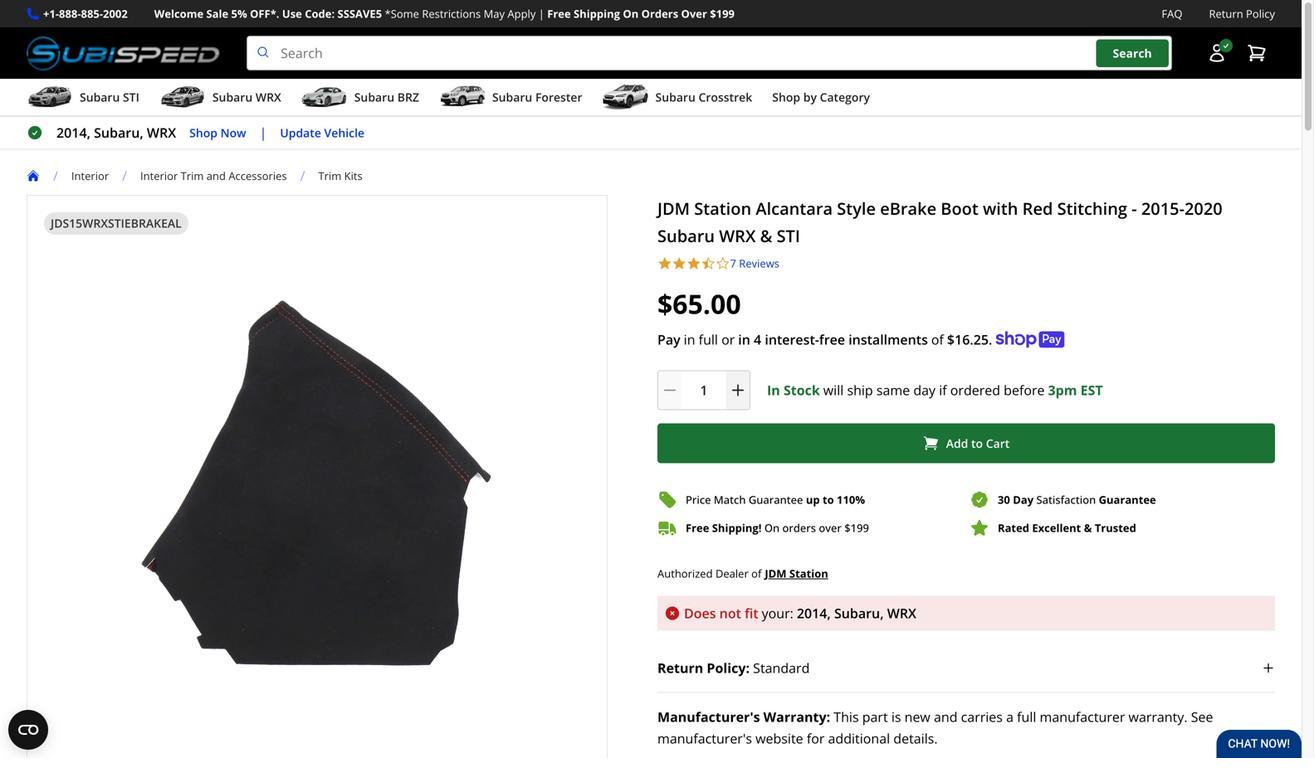 Task type: describe. For each thing, give the bounding box(es) containing it.
*some
[[385, 6, 419, 21]]

satisfaction
[[1036, 493, 1096, 508]]

for
[[807, 730, 825, 748]]

restrictions
[[422, 6, 481, 21]]

& inside the jdm station alcantara style ebrake boot with red stitching - 2015-2020 subaru wrx & sti
[[760, 225, 772, 247]]

price match guarantee up to 110%
[[686, 493, 865, 508]]

accessories
[[229, 169, 287, 184]]

not
[[719, 605, 741, 622]]

a subaru forester thumbnail image image
[[439, 85, 486, 110]]

if
[[939, 382, 947, 399]]

/ for trim kits
[[300, 167, 305, 185]]

full inside this part is new and carries a full manufacturer warranty. see manufacturer's website for additional details.
[[1017, 708, 1036, 726]]

use
[[282, 6, 302, 21]]

update
[[280, 125, 321, 140]]

110%
[[837, 493, 865, 508]]

warranty:
[[763, 708, 830, 726]]

welcome
[[154, 6, 204, 21]]

1 vertical spatial on
[[764, 521, 780, 536]]

2020
[[1185, 197, 1223, 220]]

a subaru sti thumbnail image image
[[27, 85, 73, 110]]

welcome sale 5% off*. use code: sssave5 *some restrictions may apply | free shipping on orders over $199
[[154, 6, 735, 21]]

does not fit your: 2014, subaru, wrx
[[684, 605, 916, 622]]

shop by category
[[772, 89, 870, 105]]

additional
[[828, 730, 890, 748]]

shipping!
[[712, 521, 762, 536]]

subaru for subaru wrx
[[212, 89, 253, 105]]

shop pay image
[[996, 332, 1065, 348]]

subaru brz button
[[301, 82, 419, 115]]

1 horizontal spatial free
[[686, 521, 709, 536]]

orders
[[782, 521, 816, 536]]

add to cart
[[946, 436, 1010, 451]]

day
[[1013, 493, 1034, 508]]

see
[[1191, 708, 1213, 726]]

button image
[[1207, 43, 1227, 63]]

1 horizontal spatial &
[[1084, 521, 1092, 536]]

ebrake
[[880, 197, 936, 220]]

standard
[[753, 659, 810, 677]]

subaru crosstrek button
[[602, 82, 752, 115]]

alcantara
[[756, 197, 833, 220]]

shop now
[[189, 125, 246, 140]]

1 vertical spatial |
[[259, 124, 267, 142]]

increment image
[[730, 382, 746, 399]]

fit
[[745, 605, 758, 622]]

free
[[819, 331, 845, 349]]

3pm
[[1048, 382, 1077, 399]]

a
[[1006, 708, 1014, 726]]

cart
[[986, 436, 1010, 451]]

station inside authorized dealer of jdm station
[[789, 567, 828, 582]]

shop now link
[[189, 123, 246, 142]]

part
[[862, 708, 888, 726]]

shop for shop now
[[189, 125, 218, 140]]

does
[[684, 605, 716, 622]]

search
[[1113, 45, 1152, 61]]

subaru for subaru sti
[[80, 89, 120, 105]]

subaru sti
[[80, 89, 139, 105]]

rated
[[998, 521, 1029, 536]]

0 horizontal spatial subaru,
[[94, 124, 143, 142]]

apply
[[508, 6, 536, 21]]

off*.
[[250, 6, 279, 21]]

3 star image from the left
[[687, 257, 701, 271]]

est
[[1081, 382, 1103, 399]]

jds15wrxstiebrakeal
[[51, 216, 182, 231]]

brz
[[397, 89, 419, 105]]

interior trim and accessories
[[140, 169, 287, 184]]

pay in full or in 4 interest-free installments of $16.25 .
[[657, 331, 992, 349]]

a subaru crosstrek thumbnail image image
[[602, 85, 649, 110]]

day
[[913, 382, 936, 399]]

.
[[989, 331, 992, 349]]

decrement image
[[662, 382, 678, 399]]

stitching
[[1057, 197, 1127, 220]]

return for return policy
[[1209, 6, 1243, 21]]

interior for interior
[[71, 169, 109, 184]]

will
[[823, 382, 844, 399]]

to inside add to cart button
[[971, 436, 983, 451]]

website
[[756, 730, 803, 748]]

subaru forester button
[[439, 82, 582, 115]]

30 day satisfaction guarantee
[[998, 493, 1156, 508]]

2 guarantee from the left
[[1099, 493, 1156, 508]]

kits
[[344, 169, 363, 184]]

subispeed logo image
[[27, 36, 220, 71]]

manufacturer's
[[657, 708, 760, 726]]

0 horizontal spatial full
[[699, 331, 718, 349]]

details.
[[893, 730, 938, 748]]

subaru brz
[[354, 89, 419, 105]]

subaru sti button
[[27, 82, 139, 115]]

manufacturer's
[[657, 730, 752, 748]]

dealer
[[716, 566, 749, 581]]

faq
[[1162, 6, 1182, 21]]

1 vertical spatial $199
[[844, 521, 869, 536]]

by
[[803, 89, 817, 105]]

885-
[[81, 6, 103, 21]]

2014, subaru, wrx
[[56, 124, 176, 142]]

over
[[681, 6, 707, 21]]

this
[[834, 708, 859, 726]]

authorized dealer of jdm station
[[657, 566, 828, 582]]

subaru for subaru crosstrek
[[655, 89, 696, 105]]

sti inside dropdown button
[[123, 89, 139, 105]]

or
[[721, 331, 735, 349]]

carries
[[961, 708, 1003, 726]]

shop for shop by category
[[772, 89, 800, 105]]

interior for interior trim and accessories
[[140, 169, 178, 184]]

subaru wrx
[[212, 89, 281, 105]]

2 star image from the left
[[672, 257, 687, 271]]

ordered
[[950, 382, 1000, 399]]

open widget image
[[8, 711, 48, 750]]



Task type: locate. For each thing, give the bounding box(es) containing it.
shop left by at the right top of page
[[772, 89, 800, 105]]

is
[[891, 708, 901, 726]]

1 horizontal spatial and
[[934, 708, 958, 726]]

authorized
[[657, 566, 713, 581]]

1 horizontal spatial $199
[[844, 521, 869, 536]]

1 vertical spatial to
[[823, 493, 834, 508]]

return left policy
[[1209, 6, 1243, 21]]

return left policy:
[[657, 659, 703, 677]]

free down price
[[686, 521, 709, 536]]

5%
[[231, 6, 247, 21]]

2014, right your:
[[797, 605, 831, 622]]

subaru up half star icon
[[657, 225, 715, 247]]

1 vertical spatial shop
[[189, 125, 218, 140]]

style
[[837, 197, 876, 220]]

a subaru brz thumbnail image image
[[301, 85, 348, 110]]

subaru, down "subaru sti"
[[94, 124, 143, 142]]

full right a
[[1017, 708, 1036, 726]]

subaru wrx button
[[159, 82, 281, 115]]

0 horizontal spatial free
[[547, 6, 571, 21]]

to right add
[[971, 436, 983, 451]]

0 horizontal spatial in
[[684, 331, 695, 349]]

and left accessories
[[207, 169, 226, 184]]

price
[[686, 493, 711, 508]]

forester
[[535, 89, 582, 105]]

over
[[819, 521, 842, 536]]

0 vertical spatial &
[[760, 225, 772, 247]]

1 horizontal spatial /
[[122, 167, 127, 185]]

+1-888-885-2002 link
[[43, 5, 128, 23]]

1 horizontal spatial sti
[[777, 225, 800, 247]]

1 trim from the left
[[181, 169, 204, 184]]

0 horizontal spatial return
[[657, 659, 703, 677]]

to right up
[[823, 493, 834, 508]]

0 vertical spatial jdm
[[657, 197, 690, 220]]

1 horizontal spatial to
[[971, 436, 983, 451]]

new
[[905, 708, 930, 726]]

wrx
[[256, 89, 281, 105], [147, 124, 176, 142], [719, 225, 756, 247], [887, 605, 916, 622]]

subaru for subaru forester
[[492, 89, 532, 105]]

sti down "alcantara" on the top right of the page
[[777, 225, 800, 247]]

station
[[694, 197, 751, 220], [789, 567, 828, 582]]

full left or
[[699, 331, 718, 349]]

jdm inside authorized dealer of jdm station
[[765, 567, 787, 582]]

0 horizontal spatial shop
[[189, 125, 218, 140]]

star image
[[657, 257, 672, 271], [672, 257, 687, 271], [687, 257, 701, 271]]

in right pay
[[684, 331, 695, 349]]

888-
[[59, 6, 81, 21]]

before
[[1004, 382, 1045, 399]]

guarantee up free shipping! on orders over $199
[[749, 493, 803, 508]]

1 vertical spatial free
[[686, 521, 709, 536]]

interest-
[[765, 331, 819, 349]]

of right dealer
[[751, 566, 762, 581]]

sti up 2014, subaru, wrx
[[123, 89, 139, 105]]

7 reviews
[[730, 256, 779, 271]]

2 trim from the left
[[318, 169, 341, 184]]

with
[[983, 197, 1018, 220]]

/ left trim kits
[[300, 167, 305, 185]]

2 in from the left
[[738, 331, 750, 349]]

1 / from the left
[[53, 167, 58, 185]]

1 vertical spatial of
[[751, 566, 762, 581]]

search input field
[[247, 36, 1172, 71]]

category
[[820, 89, 870, 105]]

sti
[[123, 89, 139, 105], [777, 225, 800, 247]]

1 vertical spatial return
[[657, 659, 703, 677]]

0 horizontal spatial |
[[259, 124, 267, 142]]

in
[[684, 331, 695, 349], [738, 331, 750, 349]]

1 horizontal spatial 2014,
[[797, 605, 831, 622]]

of
[[931, 331, 944, 349], [751, 566, 762, 581]]

1 horizontal spatial jdm
[[765, 567, 787, 582]]

1 vertical spatial sti
[[777, 225, 800, 247]]

1 horizontal spatial on
[[764, 521, 780, 536]]

and right new
[[934, 708, 958, 726]]

1 horizontal spatial interior
[[140, 169, 178, 184]]

sssave5
[[337, 6, 382, 21]]

home image
[[27, 169, 40, 183]]

trim kits
[[318, 169, 363, 184]]

subaru for subaru brz
[[354, 89, 394, 105]]

subaru left forester at the left top of page
[[492, 89, 532, 105]]

half star image
[[701, 257, 716, 271]]

1 interior from the left
[[71, 169, 109, 184]]

0 vertical spatial return
[[1209, 6, 1243, 21]]

/ right home image
[[53, 167, 58, 185]]

interior
[[71, 169, 109, 184], [140, 169, 178, 184]]

orders
[[641, 6, 678, 21]]

+1-
[[43, 6, 59, 21]]

update vehicle button
[[280, 123, 364, 142]]

1 vertical spatial subaru,
[[834, 605, 884, 622]]

add to cart button
[[657, 424, 1275, 464]]

2015-
[[1141, 197, 1185, 220]]

0 horizontal spatial of
[[751, 566, 762, 581]]

/
[[53, 167, 58, 185], [122, 167, 127, 185], [300, 167, 305, 185]]

0 horizontal spatial jdm
[[657, 197, 690, 220]]

excellent
[[1032, 521, 1081, 536]]

and
[[207, 169, 226, 184], [934, 708, 958, 726]]

return policy
[[1209, 6, 1275, 21]]

subaru, right your:
[[834, 605, 884, 622]]

1 horizontal spatial station
[[789, 567, 828, 582]]

subaru up 2014, subaru, wrx
[[80, 89, 120, 105]]

2 interior from the left
[[140, 169, 178, 184]]

0 vertical spatial station
[[694, 197, 751, 220]]

manufacturer
[[1040, 708, 1125, 726]]

subaru
[[80, 89, 120, 105], [212, 89, 253, 105], [354, 89, 394, 105], [492, 89, 532, 105], [655, 89, 696, 105], [657, 225, 715, 247]]

1 horizontal spatial return
[[1209, 6, 1243, 21]]

1 star image from the left
[[657, 257, 672, 271]]

policy:
[[707, 659, 750, 677]]

1 vertical spatial and
[[934, 708, 958, 726]]

in left 4
[[738, 331, 750, 349]]

1 horizontal spatial |
[[539, 6, 544, 21]]

/ down 2014, subaru, wrx
[[122, 167, 127, 185]]

1 horizontal spatial in
[[738, 331, 750, 349]]

2002
[[103, 6, 128, 21]]

subaru up now
[[212, 89, 253, 105]]

0 horizontal spatial sti
[[123, 89, 139, 105]]

0 vertical spatial full
[[699, 331, 718, 349]]

free
[[547, 6, 571, 21], [686, 521, 709, 536]]

1 vertical spatial 2014,
[[797, 605, 831, 622]]

station up empty star icon
[[694, 197, 751, 220]]

0 horizontal spatial on
[[623, 6, 639, 21]]

subaru,
[[94, 124, 143, 142], [834, 605, 884, 622]]

2014, down subaru sti dropdown button
[[56, 124, 90, 142]]

0 vertical spatial free
[[547, 6, 571, 21]]

free right apply
[[547, 6, 571, 21]]

update vehicle
[[280, 125, 364, 140]]

0 vertical spatial and
[[207, 169, 226, 184]]

empty star image
[[716, 257, 730, 271]]

1 vertical spatial full
[[1017, 708, 1036, 726]]

0 horizontal spatial to
[[823, 493, 834, 508]]

on left orders
[[764, 521, 780, 536]]

may
[[484, 6, 505, 21]]

0 vertical spatial on
[[623, 6, 639, 21]]

&
[[760, 225, 772, 247], [1084, 521, 1092, 536]]

0 vertical spatial |
[[539, 6, 544, 21]]

2 / from the left
[[122, 167, 127, 185]]

match
[[714, 493, 746, 508]]

0 horizontal spatial and
[[207, 169, 226, 184]]

trim down shop now link
[[181, 169, 204, 184]]

1 horizontal spatial trim
[[318, 169, 341, 184]]

0 vertical spatial of
[[931, 331, 944, 349]]

0 vertical spatial to
[[971, 436, 983, 451]]

trim left "kits"
[[318, 169, 341, 184]]

0 vertical spatial shop
[[772, 89, 800, 105]]

1 vertical spatial jdm
[[765, 567, 787, 582]]

| right apply
[[539, 6, 544, 21]]

1 horizontal spatial shop
[[772, 89, 800, 105]]

shop left now
[[189, 125, 218, 140]]

7
[[730, 256, 736, 271]]

of left $16.25
[[931, 331, 944, 349]]

guarantee up trusted
[[1099, 493, 1156, 508]]

subaru inside 'dropdown button'
[[354, 89, 394, 105]]

shipping
[[574, 6, 620, 21]]

0 horizontal spatial $199
[[710, 6, 735, 21]]

shop inside dropdown button
[[772, 89, 800, 105]]

return for return policy: standard
[[657, 659, 703, 677]]

0 horizontal spatial /
[[53, 167, 58, 185]]

same
[[877, 382, 910, 399]]

0 vertical spatial 2014,
[[56, 124, 90, 142]]

code:
[[305, 6, 335, 21]]

sale
[[206, 6, 228, 21]]

trusted
[[1095, 521, 1136, 536]]

2014,
[[56, 124, 90, 142], [797, 605, 831, 622]]

1 guarantee from the left
[[749, 493, 803, 508]]

shop
[[772, 89, 800, 105], [189, 125, 218, 140]]

wrx inside dropdown button
[[256, 89, 281, 105]]

your:
[[762, 605, 793, 622]]

in stock will ship same day if ordered before 3pm est
[[767, 382, 1103, 399]]

shop by category button
[[772, 82, 870, 115]]

1 in from the left
[[684, 331, 695, 349]]

4
[[754, 331, 761, 349]]

0 vertical spatial sti
[[123, 89, 139, 105]]

return inside return policy link
[[1209, 6, 1243, 21]]

& up reviews
[[760, 225, 772, 247]]

0 horizontal spatial guarantee
[[749, 493, 803, 508]]

0 vertical spatial $199
[[710, 6, 735, 21]]

/ for interior
[[53, 167, 58, 185]]

|
[[539, 6, 544, 21], [259, 124, 267, 142]]

on left orders in the top of the page
[[623, 6, 639, 21]]

subaru inside the jdm station alcantara style ebrake boot with red stitching - 2015-2020 subaru wrx & sti
[[657, 225, 715, 247]]

station up the does not fit your: 2014, subaru, wrx
[[789, 567, 828, 582]]

1 horizontal spatial subaru,
[[834, 605, 884, 622]]

1 horizontal spatial guarantee
[[1099, 493, 1156, 508]]

2 horizontal spatial /
[[300, 167, 305, 185]]

+1-888-885-2002
[[43, 6, 128, 21]]

return policy: standard
[[657, 659, 810, 677]]

1 horizontal spatial full
[[1017, 708, 1036, 726]]

| right now
[[259, 124, 267, 142]]

this part is new and carries a full manufacturer warranty. see manufacturer's website for additional details.
[[657, 708, 1213, 748]]

wrx inside the jdm station alcantara style ebrake boot with red stitching - 2015-2020 subaru wrx & sti
[[719, 225, 756, 247]]

subaru right a subaru crosstrek thumbnail image
[[655, 89, 696, 105]]

3 / from the left
[[300, 167, 305, 185]]

subaru left brz
[[354, 89, 394, 105]]

of inside authorized dealer of jdm station
[[751, 566, 762, 581]]

0 horizontal spatial 2014,
[[56, 124, 90, 142]]

$16.25
[[947, 331, 989, 349]]

return
[[1209, 6, 1243, 21], [657, 659, 703, 677]]

on
[[623, 6, 639, 21], [764, 521, 780, 536]]

station inside the jdm station alcantara style ebrake boot with red stitching - 2015-2020 subaru wrx & sti
[[694, 197, 751, 220]]

0 vertical spatial subaru,
[[94, 124, 143, 142]]

0 horizontal spatial &
[[760, 225, 772, 247]]

1 vertical spatial &
[[1084, 521, 1092, 536]]

0 horizontal spatial station
[[694, 197, 751, 220]]

jdm inside the jdm station alcantara style ebrake boot with red stitching - 2015-2020 subaru wrx & sti
[[657, 197, 690, 220]]

installments
[[849, 331, 928, 349]]

/ for interior trim and accessories
[[122, 167, 127, 185]]

subaru crosstrek
[[655, 89, 752, 105]]

0 horizontal spatial interior
[[71, 169, 109, 184]]

$65.00
[[657, 286, 741, 322]]

add
[[946, 436, 968, 451]]

& left trusted
[[1084, 521, 1092, 536]]

0 horizontal spatial trim
[[181, 169, 204, 184]]

policy
[[1246, 6, 1275, 21]]

1 vertical spatial station
[[789, 567, 828, 582]]

interior link
[[71, 169, 122, 184], [71, 169, 109, 184]]

ship
[[847, 382, 873, 399]]

and inside this part is new and carries a full manufacturer warranty. see manufacturer's website for additional details.
[[934, 708, 958, 726]]

trim kits link
[[318, 169, 376, 184], [318, 169, 363, 184]]

pay
[[657, 331, 680, 349]]

None number field
[[657, 371, 750, 411]]

1 horizontal spatial of
[[931, 331, 944, 349]]

a subaru wrx thumbnail image image
[[159, 85, 206, 110]]

sti inside the jdm station alcantara style ebrake boot with red stitching - 2015-2020 subaru wrx & sti
[[777, 225, 800, 247]]

crosstrek
[[699, 89, 752, 105]]

now
[[221, 125, 246, 140]]



Task type: vqa. For each thing, say whether or not it's contained in the screenshot.
1st Universal from the right
no



